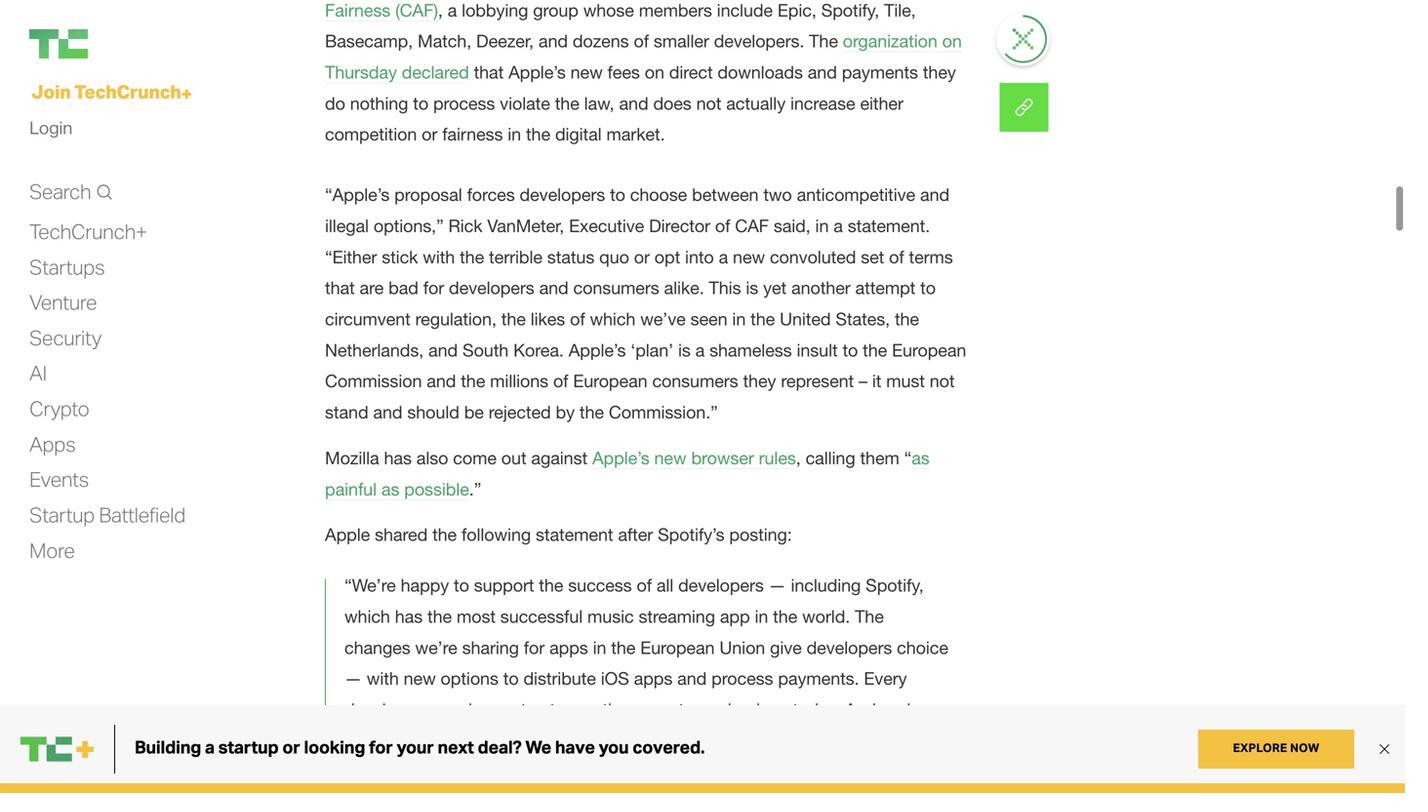 Task type: vqa. For each thing, say whether or not it's contained in the screenshot.
the left they
yes



Task type: describe. For each thing, give the bounding box(es) containing it.
happy
[[401, 575, 449, 596]]

with inside "apple's proposal forces developers to choose between two anticompetitive and illegal options," rick vanmeter, executive director of caf said, in a statement. "either stick with the terrible status quo or opt into a new convoluted set of terms that are bad for developers and consumers alike. this is yet another attempt to circumvent regulation, the likes of which we've seen in the united states, the netherlands, and south korea. apple's 'plan' is a shameless insult to the european commission and the millions of european consumers they represent – it must not stand and should be rejected by the commission."
[[423, 247, 455, 267]]

anticompetitive
[[797, 185, 916, 205]]

1 vertical spatial apps
[[634, 669, 673, 689]]

, a lobbying group whose members include epic, spotify, tile, basecamp, match, deezer, and dozens of smaller developers. the
[[325, 0, 916, 51]]

with inside "we're happy to support the success of all developers — including spotify, which has the most successful music streaming app in the world. the changes we're sharing for apps in the european union give developers choice — with new options to distribute ios apps and process payments. every developer can choose to stay on the same terms in place today. and under the new terms, more than 99% of developers would pay the same or less to apple."
[[367, 669, 399, 689]]

organization on thursday declared link
[[325, 31, 962, 83]]

the up it
[[863, 340, 887, 361]]

–
[[859, 371, 868, 392]]

the up ios
[[611, 638, 636, 658]]

must
[[886, 371, 925, 392]]

the down ios
[[603, 700, 627, 720]]

"apple's proposal forces developers to choose between two anticompetitive and illegal options," rick vanmeter, executive director of caf said, in a statement. "either stick with the terrible status quo or opt into a new convoluted set of terms that are bad for developers and consumers alike. this is yet another attempt to circumvent regulation, the likes of which we've seen in the united states, the netherlands, and south korea. apple's 'plan' is a shameless insult to the european commission and the millions of european consumers they represent – it must not stand and should be rejected by the commission."
[[325, 185, 967, 423]]

techcrunch link
[[29, 29, 224, 59]]

into
[[685, 247, 714, 267]]

it
[[872, 371, 882, 392]]

on inside that apple's new fees on direct downloads and payments they do nothing to process violate the law, and does not actually increase either competition or fairness in the digital market.
[[645, 62, 665, 82]]

0 vertical spatial same
[[632, 700, 674, 720]]

to up most
[[454, 575, 469, 596]]

and inside "we're happy to support the success of all developers — including spotify, which has the most successful music streaming app in the world. the changes we're sharing for apps in the european union give developers choice — with new options to distribute ios apps and process payments. every developer can choose to stay on the same terms in place today. and under the new terms, more than 99% of developers would pay the same or less to apple."
[[678, 669, 707, 689]]

copy share link image
[[1000, 83, 1049, 132]]

linkedin link
[[1000, 83, 1049, 132]]

quo
[[599, 247, 629, 267]]

the inside , a lobbying group whose members include epic, spotify, tile, basecamp, match, deezer, and dozens of smaller developers. the
[[809, 31, 838, 51]]

netherlands,
[[325, 340, 424, 361]]

0 vertical spatial has
[[384, 448, 412, 468]]

the down the violate
[[526, 124, 551, 145]]

insult
[[797, 340, 838, 361]]

for inside "we're happy to support the success of all developers — including spotify, which has the most successful music streaming app in the world. the changes we're sharing for apps in the european union give developers choice — with new options to distribute ios apps and process payments. every developer can choose to stay on the same terms in place today. and under the new terms, more than 99% of developers would pay the same or less to apple."
[[524, 638, 545, 658]]

circumvent
[[325, 309, 411, 329]]

of up by
[[553, 371, 568, 392]]

fairness
[[442, 124, 503, 145]]

sharing
[[462, 638, 519, 658]]

seen
[[691, 309, 728, 329]]

less
[[881, 731, 912, 751]]

spotify, inside "we're happy to support the success of all developers — including spotify, which has the most successful music streaming app in the world. the changes we're sharing for apps in the european union give developers choice — with new options to distribute ios apps and process payments. every developer can choose to stay on the same terms in place today. and under the new terms, more than 99% of developers would pay the same or less to apple."
[[866, 575, 924, 596]]

today.
[[793, 700, 840, 720]]

of inside , a lobbying group whose members include epic, spotify, tile, basecamp, match, deezer, and dozens of smaller developers. the
[[634, 31, 649, 51]]

and up should
[[427, 371, 456, 392]]

apple
[[325, 525, 370, 545]]

to right less
[[917, 731, 932, 751]]

techcrunch+ link
[[29, 219, 147, 245]]

of left all
[[637, 575, 652, 596]]

of right 99%
[[589, 731, 605, 751]]

dozens
[[573, 31, 629, 51]]

this
[[709, 278, 741, 298]]

developers down world.
[[807, 638, 892, 658]]

all
[[657, 575, 674, 596]]

and down regulation,
[[429, 340, 458, 361]]

than
[[509, 731, 543, 751]]

close screen button
[[999, 15, 1048, 63]]

developers up app
[[678, 575, 764, 596]]

startup
[[29, 502, 95, 528]]

has inside "we're happy to support the success of all developers — including spotify, which has the most successful music streaming app in the world. the changes we're sharing for apps in the european union give developers choice — with new options to distribute ios apps and process payments. every developer can choose to stay on the same terms in place today. and under the new terms, more than 99% of developers would pay the same or less to apple."
[[395, 607, 423, 627]]

direct
[[669, 62, 713, 82]]

likes
[[531, 309, 565, 329]]

actually
[[726, 93, 786, 114]]

the right by
[[580, 402, 604, 423]]

set
[[861, 247, 885, 267]]

stay
[[541, 700, 574, 720]]

either
[[860, 93, 904, 114]]

and
[[845, 700, 876, 720]]

search image
[[96, 182, 112, 202]]

to right insult
[[843, 340, 858, 361]]

the right pay
[[785, 731, 809, 751]]

apple shared the following statement after spotify's posting:
[[325, 525, 792, 545]]

the left law,
[[555, 93, 580, 114]]

more
[[29, 538, 75, 563]]

bad
[[389, 278, 419, 298]]

that inside that apple's new fees on direct downloads and payments they do nothing to process violate the law, and does not actually increase either competition or fairness in the digital market.
[[474, 62, 504, 82]]

for inside "apple's proposal forces developers to choose between two anticompetitive and illegal options," rick vanmeter, executive director of caf said, in a statement. "either stick with the terrible status quo or opt into a new convoluted set of terms that are bad for developers and consumers alike. this is yet another attempt to circumvent regulation, the likes of which we've seen in the united states, the netherlands, and south korea. apple's 'plan' is a shameless insult to the european commission and the millions of european consumers they represent – it must not stand and should be rejected by the commission."
[[423, 278, 444, 298]]

ai
[[29, 360, 47, 386]]

apple's new browser rules link
[[592, 448, 796, 469]]

share on linkedin image
[[1000, 83, 1049, 132]]

of left caf
[[715, 216, 730, 236]]

crypto
[[29, 396, 89, 421]]

mail link
[[1000, 83, 1049, 132]]

reddit link
[[1000, 83, 1049, 132]]

stick
[[382, 247, 418, 267]]

to left stay
[[521, 700, 537, 720]]

new down we're
[[404, 669, 436, 689]]

0 vertical spatial as
[[912, 448, 930, 468]]

to right attempt
[[921, 278, 936, 298]]

the inside "we're happy to support the success of all developers — including spotify, which has the most successful music streaming app in the world. the changes we're sharing for apps in the european union give developers choice — with new options to distribute ios apps and process payments. every developer can choose to stay on the same terms in place today. and under the new terms, more than 99% of developers would pay the same or less to apple."
[[855, 607, 884, 627]]

"either
[[325, 247, 377, 267]]

mozilla
[[325, 448, 379, 468]]

rick
[[449, 216, 483, 236]]

world.
[[802, 607, 850, 627]]

developers.
[[714, 31, 805, 51]]

0 vertical spatial consumers
[[573, 278, 659, 298]]

they inside that apple's new fees on direct downloads and payments they do nothing to process violate the law, and does not actually increase either competition or fairness in the digital market.
[[923, 62, 956, 82]]

to down sharing
[[503, 669, 519, 689]]

0 horizontal spatial as
[[382, 479, 400, 500]]

startup battlefield link
[[29, 502, 185, 529]]

new down developer
[[374, 731, 406, 751]]

1 horizontal spatial same
[[814, 731, 856, 751]]

1 vertical spatial consumers
[[652, 371, 738, 392]]

or inside "apple's proposal forces developers to choose between two anticompetitive and illegal options," rick vanmeter, executive director of caf said, in a statement. "either stick with the terrible status quo or opt into a new convoluted set of terms that are bad for developers and consumers alike. this is yet another attempt to circumvent regulation, the likes of which we've seen in the united states, the netherlands, and south korea. apple's 'plan' is a shameless insult to the european commission and the millions of european consumers they represent – it must not stand and should be rejected by the commission."
[[634, 247, 650, 267]]

facebook link
[[1000, 83, 1049, 132]]

also
[[417, 448, 448, 468]]

market.
[[607, 124, 665, 145]]

statement.
[[848, 216, 930, 236]]

the right shared
[[432, 525, 457, 545]]

payments.
[[778, 669, 859, 689]]

union
[[720, 638, 765, 658]]

organization
[[843, 31, 938, 51]]

the down attempt
[[895, 309, 919, 329]]

"we're
[[345, 575, 396, 596]]

not inside "apple's proposal forces developers to choose between two anticompetitive and illegal options," rick vanmeter, executive director of caf said, in a statement. "either stick with the terrible status quo or opt into a new convoluted set of terms that are bad for developers and consumers alike. this is yet another attempt to circumvent regulation, the likes of which we've seen in the united states, the netherlands, and south korea. apple's 'plan' is a shameless insult to the european commission and the millions of european consumers they represent – it must not stand and should be rejected by the commission."
[[930, 371, 955, 392]]

new inside "apple's proposal forces developers to choose between two anticompetitive and illegal options," rick vanmeter, executive director of caf said, in a statement. "either stick with the terrible status quo or opt into a new convoluted set of terms that are bad for developers and consumers alike. this is yet another attempt to circumvent regulation, the likes of which we've seen in the united states, the netherlands, and south korea. apple's 'plan' is a shameless insult to the european commission and the millions of european consumers they represent – it must not stand and should be rejected by the commission."
[[733, 247, 765, 267]]

pay
[[751, 731, 780, 751]]

and up the increase at the top right
[[808, 62, 837, 82]]

to up executive
[[610, 185, 626, 205]]

the up give
[[773, 607, 798, 627]]

attempt
[[856, 278, 916, 298]]

login link
[[29, 112, 72, 143]]

posting:
[[730, 525, 792, 545]]

1 vertical spatial is
[[678, 340, 691, 361]]

basecamp,
[[325, 31, 413, 51]]

and down commission on the left of page
[[373, 402, 403, 423]]

the down "rick"
[[460, 247, 484, 267]]

security
[[29, 325, 101, 350]]

nothing
[[350, 93, 408, 114]]

represent
[[781, 371, 854, 392]]

which inside "apple's proposal forces developers to choose between two anticompetitive and illegal options," rick vanmeter, executive director of caf said, in a statement. "either stick with the terrible status quo or opt into a new convoluted set of terms that are bad for developers and consumers alike. this is yet another attempt to circumvent regulation, the likes of which we've seen in the united states, the netherlands, and south korea. apple's 'plan' is a shameless insult to the european commission and the millions of european consumers they represent – it must not stand and should be rejected by the commission."
[[590, 309, 636, 329]]

the up shameless
[[751, 309, 775, 329]]

join
[[31, 80, 71, 103]]

security link
[[29, 325, 101, 351]]

2 vertical spatial apple's
[[592, 448, 650, 468]]

terms inside "apple's proposal forces developers to choose between two anticompetitive and illegal options," rick vanmeter, executive director of caf said, in a statement. "either stick with the terrible status quo or opt into a new convoluted set of terms that are bad for developers and consumers alike. this is yet another attempt to circumvent regulation, the likes of which we've seen in the united states, the netherlands, and south korea. apple's 'plan' is a shameless insult to the european commission and the millions of european consumers they represent – it must not stand and should be rejected by the commission."
[[909, 247, 953, 267]]

spotify, inside , a lobbying group whose members include epic, spotify, tile, basecamp, match, deezer, and dozens of smaller developers. the
[[822, 0, 880, 20]]

successful
[[501, 607, 583, 627]]

techcrunch image
[[29, 29, 88, 59]]

of right set
[[889, 247, 904, 267]]

a down seen
[[696, 340, 705, 361]]

epic,
[[778, 0, 817, 20]]

commission."
[[609, 402, 718, 423]]

process inside "we're happy to support the success of all developers — including spotify, which has the most successful music streaming app in the world. the changes we're sharing for apps in the european union give developers choice — with new options to distribute ios apps and process payments. every developer can choose to stay on the same terms in place today. and under the new terms, more than 99% of developers would pay the same or less to apple."
[[712, 669, 773, 689]]

developers left would
[[609, 731, 695, 751]]

choose inside "apple's proposal forces developers to choose between two anticompetitive and illegal options," rick vanmeter, executive director of caf said, in a statement. "either stick with the terrible status quo or opt into a new convoluted set of terms that are bad for developers and consumers alike. this is yet another attempt to circumvent regulation, the likes of which we've seen in the united states, the netherlands, and south korea. apple's 'plan' is a shameless insult to the european commission and the millions of european consumers they represent – it must not stand and should be rejected by the commission."
[[630, 185, 687, 205]]

+
[[181, 82, 192, 105]]

choice
[[897, 638, 949, 658]]

two
[[764, 185, 792, 205]]

apple's inside "apple's proposal forces developers to choose between two anticompetitive and illegal options," rick vanmeter, executive director of caf said, in a statement. "either stick with the terrible status quo or opt into a new convoluted set of terms that are bad for developers and consumers alike. this is yet another attempt to circumvent regulation, the likes of which we've seen in the united states, the netherlands, and south korea. apple's 'plan' is a shameless insult to the european commission and the millions of european consumers they represent – it must not stand and should be rejected by the commission."
[[569, 340, 626, 361]]

share over email image
[[1000, 83, 1049, 132]]

millions
[[490, 371, 549, 392]]

events
[[29, 467, 89, 492]]

0 horizontal spatial —
[[345, 669, 362, 689]]

on inside organization on thursday declared
[[943, 31, 962, 51]]

streaming
[[639, 607, 715, 627]]



Task type: locate. For each thing, give the bounding box(es) containing it.
1 horizontal spatial —
[[769, 575, 786, 596]]

mozilla has also come out against apple's new browser rules , calling them "
[[325, 448, 912, 468]]

after
[[618, 525, 653, 545]]

"
[[904, 448, 912, 468]]

that apple's new fees on direct downloads and payments they do nothing to process violate the law, and does not actually increase either competition or fairness in the digital market.
[[325, 62, 956, 145]]

convoluted
[[770, 247, 856, 267]]

a right into
[[719, 247, 728, 267]]

european up must
[[892, 340, 967, 361]]

1 horizontal spatial terms
[[909, 247, 953, 267]]

the up apple."
[[345, 731, 369, 751]]

including
[[791, 575, 861, 596]]

and down streaming
[[678, 669, 707, 689]]

1 horizontal spatial on
[[645, 62, 665, 82]]

startups
[[29, 254, 105, 279]]

2 horizontal spatial or
[[861, 731, 877, 751]]

following
[[462, 525, 531, 545]]

2 vertical spatial european
[[641, 638, 715, 658]]

process up fairness
[[433, 93, 495, 114]]

0 vertical spatial which
[[590, 309, 636, 329]]

which
[[590, 309, 636, 329], [345, 607, 390, 627]]

that down deezer,
[[474, 62, 504, 82]]

1 vertical spatial —
[[345, 669, 362, 689]]

director
[[649, 216, 711, 236]]

a inside , a lobbying group whose members include epic, spotify, tile, basecamp, match, deezer, and dozens of smaller developers. the
[[448, 0, 457, 20]]

we've
[[641, 309, 686, 329]]

same right stay
[[632, 700, 674, 720]]

1 horizontal spatial they
[[923, 62, 956, 82]]

1 horizontal spatial which
[[590, 309, 636, 329]]

apple's inside that apple's new fees on direct downloads and payments they do nothing to process violate the law, and does not actually increase either competition or fairness in the digital market.
[[509, 62, 566, 82]]

in down the violate
[[508, 124, 521, 145]]

a down "anticompetitive"
[[834, 216, 843, 236]]

developers up 'vanmeter,'
[[520, 185, 605, 205]]

techcrunch
[[74, 80, 181, 103]]

share on reddit image
[[1000, 83, 1049, 132]]

0 vertical spatial for
[[423, 278, 444, 298]]

on right stay
[[578, 700, 598, 720]]

1 horizontal spatial ,
[[796, 448, 801, 468]]

against
[[531, 448, 588, 468]]

share on x image
[[1000, 83, 1049, 132]]

proposal
[[394, 185, 462, 205]]

by
[[556, 402, 575, 423]]

0 horizontal spatial which
[[345, 607, 390, 627]]

options
[[441, 669, 499, 689]]

0 horizontal spatial terms
[[679, 700, 723, 720]]

1 horizontal spatial for
[[524, 638, 545, 658]]

consumers down quo
[[573, 278, 659, 298]]

give
[[770, 638, 802, 658]]

alike.
[[664, 278, 704, 298]]

1 vertical spatial european
[[573, 371, 648, 392]]

payments
[[842, 62, 918, 82]]

1 vertical spatial they
[[743, 371, 776, 392]]

is left yet
[[746, 278, 759, 298]]

0 vertical spatial the
[[809, 31, 838, 51]]

new up law,
[[571, 62, 603, 82]]

on right fees
[[645, 62, 665, 82]]

0 horizontal spatial not
[[697, 93, 722, 114]]

the right world.
[[855, 607, 884, 627]]

0 vertical spatial or
[[422, 124, 438, 145]]

2 vertical spatial on
[[578, 700, 598, 720]]

united
[[780, 309, 831, 329]]

caf
[[735, 216, 769, 236]]

out
[[502, 448, 527, 468]]

european down streaming
[[641, 638, 715, 658]]

0 horizontal spatial ,
[[438, 0, 443, 20]]

0 vertical spatial ,
[[438, 0, 443, 20]]

rules
[[759, 448, 796, 468]]

tile,
[[884, 0, 916, 20]]

same down today.
[[814, 731, 856, 751]]

0 vertical spatial choose
[[630, 185, 687, 205]]

terms up would
[[679, 700, 723, 720]]

increase
[[791, 93, 856, 114]]

search
[[29, 178, 91, 204]]

for right 'bad'
[[423, 278, 444, 298]]

on
[[943, 31, 962, 51], [645, 62, 665, 82], [578, 700, 598, 720]]

join techcrunch +
[[31, 80, 192, 105]]

not right must
[[930, 371, 955, 392]]

changes
[[345, 638, 411, 658]]

or left fairness
[[422, 124, 438, 145]]

european down 'plan'
[[573, 371, 648, 392]]

ai link
[[29, 360, 47, 387]]

for down "successful"
[[524, 638, 545, 658]]

they down shameless
[[743, 371, 776, 392]]

99%
[[548, 731, 585, 751]]

or left the opt
[[634, 247, 650, 267]]

1 horizontal spatial the
[[855, 607, 884, 627]]

in down music
[[593, 638, 607, 658]]

0 vertical spatial spotify,
[[822, 0, 880, 20]]

not inside that apple's new fees on direct downloads and payments they do nothing to process violate the law, and does not actually increase either competition or fairness in the digital market.
[[697, 93, 722, 114]]

1 horizontal spatial apps
[[634, 669, 673, 689]]

with up developer
[[367, 669, 399, 689]]

1 horizontal spatial process
[[712, 669, 773, 689]]

0 horizontal spatial the
[[809, 31, 838, 51]]

in right app
[[755, 607, 768, 627]]

are
[[360, 278, 384, 298]]

is
[[746, 278, 759, 298], [678, 340, 691, 361]]

that inside "apple's proposal forces developers to choose between two anticompetitive and illegal options," rick vanmeter, executive director of caf said, in a statement. "either stick with the terrible status quo or opt into a new convoluted set of terms that are bad for developers and consumers alike. this is yet another attempt to circumvent regulation, the likes of which we've seen in the united states, the netherlands, and south korea. apple's 'plan' is a shameless insult to the european commission and the millions of european consumers they represent – it must not stand and should be rejected by the commission."
[[325, 278, 355, 298]]

0 vertical spatial on
[[943, 31, 962, 51]]

smaller
[[654, 31, 709, 51]]

deezer,
[[476, 31, 534, 51]]

apple's left 'plan'
[[569, 340, 626, 361]]

apps right ios
[[634, 669, 673, 689]]

the
[[555, 93, 580, 114], [526, 124, 551, 145], [460, 247, 484, 267], [501, 309, 526, 329], [751, 309, 775, 329], [895, 309, 919, 329], [863, 340, 887, 361], [461, 371, 485, 392], [580, 402, 604, 423], [432, 525, 457, 545], [539, 575, 564, 596], [428, 607, 452, 627], [773, 607, 798, 627], [611, 638, 636, 658], [603, 700, 627, 720], [345, 731, 369, 751], [785, 731, 809, 751]]

european inside "we're happy to support the success of all developers — including spotify, which has the most successful music streaming app in the world. the changes we're sharing for apps in the european union give developers choice — with new options to distribute ios apps and process payments. every developer can choose to stay on the same terms in place today. and under the new terms, more than 99% of developers would pay the same or less to apple."
[[641, 638, 715, 658]]

illegal
[[325, 216, 369, 236]]

developers down terrible
[[449, 278, 535, 298]]

0 vertical spatial that
[[474, 62, 504, 82]]

1 vertical spatial process
[[712, 669, 773, 689]]

1 vertical spatial which
[[345, 607, 390, 627]]

opt
[[655, 247, 680, 267]]

has
[[384, 448, 412, 468], [395, 607, 423, 627]]

0 vertical spatial they
[[923, 62, 956, 82]]

choose up more on the left bottom
[[459, 700, 516, 720]]

0 vertical spatial terms
[[909, 247, 953, 267]]

in right said,
[[816, 216, 829, 236]]

1 vertical spatial with
[[367, 669, 399, 689]]

process down union
[[712, 669, 773, 689]]

0 horizontal spatial that
[[325, 278, 355, 298]]

— down changes
[[345, 669, 362, 689]]

login
[[29, 117, 72, 139]]

success
[[568, 575, 632, 596]]

the left likes
[[501, 309, 526, 329]]

0 horizontal spatial with
[[367, 669, 399, 689]]

support
[[474, 575, 534, 596]]

or inside that apple's new fees on direct downloads and payments they do nothing to process violate the law, and does not actually increase either competition or fairness in the digital market.
[[422, 124, 438, 145]]

1 vertical spatial same
[[814, 731, 856, 751]]

0 horizontal spatial is
[[678, 340, 691, 361]]

apple."
[[345, 762, 402, 783]]

, up match,
[[438, 0, 443, 20]]

1 vertical spatial as
[[382, 479, 400, 500]]

0 vertical spatial apple's
[[509, 62, 566, 82]]

1 vertical spatial terms
[[679, 700, 723, 720]]

to down declared
[[413, 93, 429, 114]]

terms inside "we're happy to support the success of all developers — including spotify, which has the most successful music streaming app in the world. the changes we're sharing for apps in the european union give developers choice — with new options to distribute ios apps and process payments. every developer can choose to stay on the same terms in place today. and under the new terms, more than 99% of developers would pay the same or less to apple."
[[679, 700, 723, 720]]

and inside , a lobbying group whose members include epic, spotify, tile, basecamp, match, deezer, and dozens of smaller developers. the
[[539, 31, 568, 51]]

violate
[[500, 93, 550, 114]]

european
[[892, 340, 967, 361], [573, 371, 648, 392], [641, 638, 715, 658]]

statement
[[536, 525, 613, 545]]

terms,
[[411, 731, 460, 751]]

shared
[[375, 525, 428, 545]]

options,"
[[374, 216, 444, 236]]

korea.
[[514, 340, 564, 361]]

copy share link link
[[1000, 83, 1049, 132]]

1 vertical spatial apple's
[[569, 340, 626, 361]]

as right painful
[[382, 479, 400, 500]]

1 horizontal spatial with
[[423, 247, 455, 267]]

0 horizontal spatial on
[[578, 700, 598, 720]]

to inside that apple's new fees on direct downloads and payments they do nothing to process violate the law, and does not actually increase either competition or fairness in the digital market.
[[413, 93, 429, 114]]

0 vertical spatial apps
[[550, 638, 588, 658]]

consumers
[[573, 278, 659, 298], [652, 371, 738, 392]]

in left place
[[728, 700, 741, 720]]

2 vertical spatial or
[[861, 731, 877, 751]]

developer
[[345, 700, 421, 720]]

0 vertical spatial with
[[423, 247, 455, 267]]

— left 'including'
[[769, 575, 786, 596]]

executive
[[569, 216, 644, 236]]

or
[[422, 124, 438, 145], [634, 247, 650, 267], [861, 731, 877, 751]]

2 horizontal spatial on
[[943, 31, 962, 51]]

1 horizontal spatial is
[[746, 278, 759, 298]]

1 horizontal spatial choose
[[630, 185, 687, 205]]

new inside that apple's new fees on direct downloads and payments they do nothing to process violate the law, and does not actually increase either competition or fairness in the digital market.
[[571, 62, 603, 82]]

which down the "we're
[[345, 607, 390, 627]]

new down commission." at the bottom of the page
[[654, 448, 687, 468]]

lobbying
[[462, 0, 528, 20]]

apps link
[[29, 431, 76, 458]]

process
[[433, 93, 495, 114], [712, 669, 773, 689]]

1 vertical spatial that
[[325, 278, 355, 298]]

0 horizontal spatial same
[[632, 700, 674, 720]]

spotify, left tile,
[[822, 0, 880, 20]]

they inside "apple's proposal forces developers to choose between two anticompetitive and illegal options," rick vanmeter, executive director of caf said, in a statement. "either stick with the terrible status quo or opt into a new convoluted set of terms that are bad for developers and consumers alike. this is yet another attempt to circumvent regulation, the likes of which we've seen in the united states, the netherlands, and south korea. apple's 'plan' is a shameless insult to the european commission and the millions of european consumers they represent – it must not stand and should be rejected by the commission."
[[743, 371, 776, 392]]

0 horizontal spatial choose
[[459, 700, 516, 720]]

share on facebook image
[[1000, 83, 1049, 132]]

not down direct
[[697, 93, 722, 114]]

1 vertical spatial on
[[645, 62, 665, 82]]

0 horizontal spatial or
[[422, 124, 438, 145]]

0 horizontal spatial for
[[423, 278, 444, 298]]

close screen image
[[1013, 29, 1034, 49]]

whose
[[583, 0, 634, 20]]

or left less
[[861, 731, 877, 751]]

new down caf
[[733, 247, 765, 267]]

and up "market."
[[619, 93, 649, 114]]

1 horizontal spatial that
[[474, 62, 504, 82]]

group
[[533, 0, 579, 20]]

0 vertical spatial not
[[697, 93, 722, 114]]

as painful as possible
[[325, 448, 930, 500]]

and
[[539, 31, 568, 51], [808, 62, 837, 82], [619, 93, 649, 114], [920, 185, 950, 205], [539, 278, 569, 298], [429, 340, 458, 361], [427, 371, 456, 392], [373, 402, 403, 423], [678, 669, 707, 689]]

1 vertical spatial has
[[395, 607, 423, 627]]

choose up director
[[630, 185, 687, 205]]

consumers up commission." at the bottom of the page
[[652, 371, 738, 392]]

1 horizontal spatial as
[[912, 448, 930, 468]]

has down the happy
[[395, 607, 423, 627]]

, left calling
[[796, 448, 801, 468]]

in inside that apple's new fees on direct downloads and payments they do nothing to process violate the law, and does not actually increase either competition or fairness in the digital market.
[[508, 124, 521, 145]]

they down 'organization'
[[923, 62, 956, 82]]

1 vertical spatial for
[[524, 638, 545, 658]]

which up 'plan'
[[590, 309, 636, 329]]

apple's
[[509, 62, 566, 82], [569, 340, 626, 361], [592, 448, 650, 468]]

0 vertical spatial —
[[769, 575, 786, 596]]

apple's right against
[[592, 448, 650, 468]]

battlefield
[[99, 502, 185, 528]]

and up likes
[[539, 278, 569, 298]]

1 vertical spatial ,
[[796, 448, 801, 468]]

a up match,
[[448, 0, 457, 20]]

0 vertical spatial process
[[433, 93, 495, 114]]

0 horizontal spatial they
[[743, 371, 776, 392]]

painful
[[325, 479, 377, 500]]

0 horizontal spatial apps
[[550, 638, 588, 658]]

1 vertical spatial the
[[855, 607, 884, 627]]

status
[[547, 247, 595, 267]]

process inside that apple's new fees on direct downloads and payments they do nothing to process violate the law, and does not actually increase either competition or fairness in the digital market.
[[433, 93, 495, 114]]

1 vertical spatial spotify,
[[866, 575, 924, 596]]

0 vertical spatial is
[[746, 278, 759, 298]]

with right stick
[[423, 247, 455, 267]]

be
[[464, 402, 484, 423]]

apps
[[29, 431, 76, 457]]

as painful as possible link
[[325, 448, 930, 501]]

in right seen
[[732, 309, 746, 329]]

1 vertical spatial choose
[[459, 700, 516, 720]]

regulation,
[[415, 309, 497, 329]]

apps up distribute
[[550, 638, 588, 658]]

of up fees
[[634, 31, 649, 51]]

on right 'organization'
[[943, 31, 962, 51]]

has left also
[[384, 448, 412, 468]]

can
[[426, 700, 455, 720]]

another
[[792, 278, 851, 298]]

the up be
[[461, 371, 485, 392]]

on inside "we're happy to support the success of all developers — including spotify, which has the most successful music streaming app in the world. the changes we're sharing for apps in the european union give developers choice — with new options to distribute ios apps and process payments. every developer can choose to stay on the same terms in place today. and under the new terms, more than 99% of developers would pay the same or less to apple."
[[578, 700, 598, 720]]

choose inside "we're happy to support the success of all developers — including spotify, which has the most successful music streaming app in the world. the changes we're sharing for apps in the european union give developers choice — with new options to distribute ios apps and process payments. every developer can choose to stay on the same terms in place today. and under the new terms, more than 99% of developers would pay the same or less to apple."
[[459, 700, 516, 720]]

0 vertical spatial european
[[892, 340, 967, 361]]

more
[[464, 731, 504, 751]]

1 horizontal spatial or
[[634, 247, 650, 267]]

crypto link
[[29, 396, 89, 422]]

apple's up the violate
[[509, 62, 566, 82]]

which inside "we're happy to support the success of all developers — including spotify, which has the most successful music streaming app in the world. the changes we're sharing for apps in the european union give developers choice — with new options to distribute ios apps and process payments. every developer can choose to stay on the same terms in place today. and under the new terms, more than 99% of developers would pay the same or less to apple."
[[345, 607, 390, 627]]

or inside "we're happy to support the success of all developers — including spotify, which has the most successful music streaming app in the world. the changes we're sharing for apps in the european union give developers choice — with new options to distribute ios apps and process payments. every developer can choose to stay on the same terms in place today. and under the new terms, more than 99% of developers would pay the same or less to apple."
[[861, 731, 877, 751]]

and up the statement.
[[920, 185, 950, 205]]

browser
[[691, 448, 754, 468]]

the up "successful"
[[539, 575, 564, 596]]

calling
[[806, 448, 856, 468]]

commission
[[325, 371, 422, 392]]

of right likes
[[570, 309, 585, 329]]

0 horizontal spatial process
[[433, 93, 495, 114]]

app
[[720, 607, 750, 627]]

1 vertical spatial not
[[930, 371, 955, 392]]

1 vertical spatial or
[[634, 247, 650, 267]]

come
[[453, 448, 497, 468]]

most
[[457, 607, 496, 627]]

terms down the statement.
[[909, 247, 953, 267]]

1 horizontal spatial not
[[930, 371, 955, 392]]

the up we're
[[428, 607, 452, 627]]

, inside , a lobbying group whose members include epic, spotify, tile, basecamp, match, deezer, and dozens of smaller developers. the
[[438, 0, 443, 20]]



